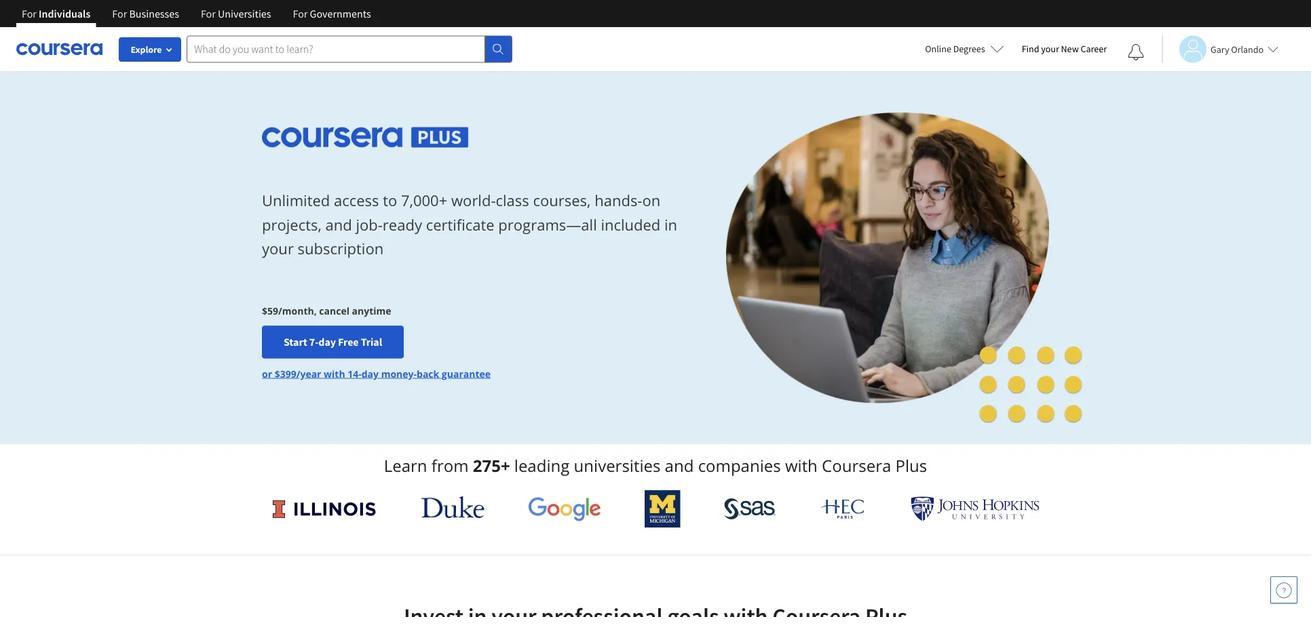 Task type: describe. For each thing, give the bounding box(es) containing it.
on
[[643, 191, 661, 211]]

companies
[[699, 455, 781, 477]]

your inside unlimited access to 7,000+ world-class courses, hands-on projects, and job-ready certificate programs—all included in your subscription
[[262, 238, 294, 259]]

degrees
[[954, 43, 986, 55]]

start
[[284, 336, 307, 349]]

class
[[496, 191, 529, 211]]

learn
[[384, 455, 428, 477]]

$399
[[275, 368, 296, 380]]

universities
[[218, 7, 271, 20]]

7,000+
[[401, 191, 448, 211]]

/year
[[296, 368, 322, 380]]

new
[[1062, 43, 1079, 55]]

14-
[[348, 368, 362, 380]]

for businesses
[[112, 7, 179, 20]]

access
[[334, 191, 379, 211]]

for governments
[[293, 7, 371, 20]]

learn from 275+ leading universities and companies with coursera plus
[[384, 455, 928, 477]]

for for individuals
[[22, 7, 37, 20]]

plus
[[896, 455, 928, 477]]

1 horizontal spatial and
[[665, 455, 694, 477]]

orlando
[[1232, 43, 1264, 55]]

unlimited
[[262, 191, 330, 211]]

show notifications image
[[1129, 44, 1145, 60]]

help center image
[[1277, 583, 1293, 599]]

find your new career link
[[1016, 41, 1114, 58]]

hands-
[[595, 191, 643, 211]]

explore
[[131, 43, 162, 56]]

projects,
[[262, 215, 322, 235]]

to
[[383, 191, 397, 211]]

explore button
[[119, 37, 181, 62]]

leading
[[515, 455, 570, 477]]

businesses
[[129, 7, 179, 20]]

start 7-day free trial button
[[262, 326, 404, 359]]

hec paris image
[[820, 496, 868, 524]]

online degrees
[[926, 43, 986, 55]]

7-
[[310, 336, 319, 349]]

coursera image
[[16, 38, 103, 60]]

day inside button
[[319, 336, 336, 349]]

university of illinois at urbana-champaign image
[[272, 499, 378, 520]]

google image
[[528, 497, 602, 522]]

for for governments
[[293, 7, 308, 20]]

What do you want to learn? text field
[[187, 36, 486, 63]]

or
[[262, 368, 272, 380]]

$59 /month, cancel anytime
[[262, 304, 392, 317]]

online
[[926, 43, 952, 55]]

world-
[[452, 191, 496, 211]]

0 vertical spatial your
[[1042, 43, 1060, 55]]



Task type: vqa. For each thing, say whether or not it's contained in the screenshot.
third For from the left
yes



Task type: locate. For each thing, give the bounding box(es) containing it.
for universities
[[201, 7, 271, 20]]

back
[[417, 368, 440, 380]]

ready
[[383, 215, 422, 235]]

online degrees button
[[915, 34, 1016, 64]]

0 vertical spatial with
[[324, 368, 345, 380]]

anytime
[[352, 304, 392, 317]]

$59
[[262, 304, 278, 317]]

money-
[[381, 368, 417, 380]]

for
[[22, 7, 37, 20], [112, 7, 127, 20], [201, 7, 216, 20], [293, 7, 308, 20]]

0 horizontal spatial day
[[319, 336, 336, 349]]

university of michigan image
[[645, 491, 681, 528]]

1 vertical spatial day
[[362, 368, 379, 380]]

day left money-
[[362, 368, 379, 380]]

individuals
[[39, 7, 91, 20]]

certificate
[[426, 215, 495, 235]]

with left coursera at the bottom right
[[786, 455, 818, 477]]

0 horizontal spatial your
[[262, 238, 294, 259]]

trial
[[361, 336, 382, 349]]

0 horizontal spatial with
[[324, 368, 345, 380]]

unlimited access to 7,000+ world-class courses, hands-on projects, and job-ready certificate programs—all included in your subscription
[[262, 191, 678, 259]]

for left businesses
[[112, 7, 127, 20]]

from
[[432, 455, 469, 477]]

1 horizontal spatial day
[[362, 368, 379, 380]]

for for universities
[[201, 7, 216, 20]]

with left '14-'
[[324, 368, 345, 380]]

job-
[[356, 215, 383, 235]]

275+
[[473, 455, 510, 477]]

0 horizontal spatial and
[[326, 215, 352, 235]]

subscription
[[298, 238, 384, 259]]

0 vertical spatial and
[[326, 215, 352, 235]]

gary
[[1211, 43, 1230, 55]]

3 for from the left
[[201, 7, 216, 20]]

johns hopkins university image
[[911, 497, 1040, 522]]

for left universities
[[201, 7, 216, 20]]

for individuals
[[22, 7, 91, 20]]

governments
[[310, 7, 371, 20]]

start 7-day free trial
[[284, 336, 382, 349]]

4 for from the left
[[293, 7, 308, 20]]

and up university of michigan image
[[665, 455, 694, 477]]

guarantee
[[442, 368, 491, 380]]

gary orlando
[[1211, 43, 1264, 55]]

career
[[1081, 43, 1108, 55]]

courses,
[[533, 191, 591, 211]]

day left 'free'
[[319, 336, 336, 349]]

1 vertical spatial your
[[262, 238, 294, 259]]

duke university image
[[422, 497, 485, 519]]

0 vertical spatial day
[[319, 336, 336, 349]]

1 vertical spatial with
[[786, 455, 818, 477]]

and inside unlimited access to 7,000+ world-class courses, hands-on projects, and job-ready certificate programs—all included in your subscription
[[326, 215, 352, 235]]

day
[[319, 336, 336, 349], [362, 368, 379, 380]]

your
[[1042, 43, 1060, 55], [262, 238, 294, 259]]

1 for from the left
[[22, 7, 37, 20]]

/month,
[[278, 304, 317, 317]]

coursera plus image
[[262, 127, 469, 148]]

with
[[324, 368, 345, 380], [786, 455, 818, 477]]

2 for from the left
[[112, 7, 127, 20]]

and
[[326, 215, 352, 235], [665, 455, 694, 477]]

free
[[338, 336, 359, 349]]

1 horizontal spatial with
[[786, 455, 818, 477]]

gary orlando button
[[1163, 36, 1279, 63]]

coursera
[[822, 455, 892, 477]]

or $399 /year with 14-day money-back guarantee
[[262, 368, 491, 380]]

your right the 'find'
[[1042, 43, 1060, 55]]

in
[[665, 215, 678, 235]]

universities
[[574, 455, 661, 477]]

banner navigation
[[11, 0, 382, 27]]

sas image
[[725, 499, 776, 520]]

None search field
[[187, 36, 513, 63]]

for left the individuals
[[22, 7, 37, 20]]

for left governments
[[293, 7, 308, 20]]

programs—all
[[499, 215, 597, 235]]

cancel
[[319, 304, 350, 317]]

and up subscription
[[326, 215, 352, 235]]

your down projects, in the left top of the page
[[262, 238, 294, 259]]

find
[[1022, 43, 1040, 55]]

included
[[601, 215, 661, 235]]

1 horizontal spatial your
[[1042, 43, 1060, 55]]

for for businesses
[[112, 7, 127, 20]]

1 vertical spatial and
[[665, 455, 694, 477]]

find your new career
[[1022, 43, 1108, 55]]



